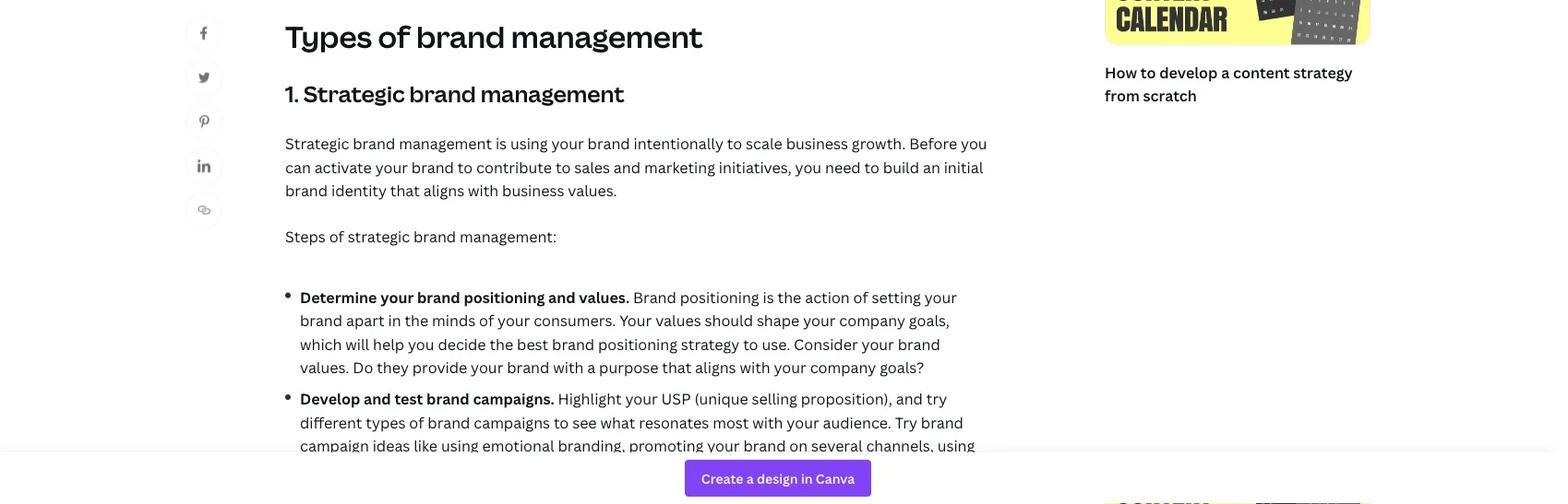 Task type: describe. For each thing, give the bounding box(es) containing it.
what
[[600, 413, 635, 433]]

and inside highlight your usp (unique selling proposition), and try different types of brand campaigns to see what resonates most with your audience. try brand campaign ideas like using emotional branding, promoting your brand on several channels, using video, or working with brand ambassadors or influencers.
[[896, 389, 923, 409]]

consumers.
[[534, 311, 616, 331]]

build
[[883, 158, 920, 177]]

branding,
[[558, 437, 626, 456]]

with inside strategic brand management is using your brand intentionally to scale business growth. before you can activate your brand to contribute to sales and marketing initiatives, you need to build an initial brand identity that aligns with business values.
[[468, 181, 499, 201]]

of right steps on the top left of the page
[[329, 227, 344, 247]]

develop and test brand campaigns.
[[300, 389, 558, 409]]

1 vertical spatial business
[[502, 181, 564, 201]]

goals,
[[909, 311, 950, 331]]

your up what
[[625, 389, 658, 409]]

initial
[[944, 158, 984, 177]]

growth.
[[852, 134, 906, 154]]

with up highlight
[[553, 358, 584, 378]]

sales
[[574, 158, 610, 177]]

strategic brand management is using your brand intentionally to scale business growth. before you can activate your brand to contribute to sales and marketing initiatives, you need to build an initial brand identity that aligns with business values.
[[285, 134, 987, 201]]

2 horizontal spatial the
[[778, 287, 802, 307]]

your up best
[[498, 311, 530, 331]]

brand down provide
[[427, 389, 470, 409]]

an
[[923, 158, 941, 177]]

see
[[573, 413, 597, 433]]

proposition),
[[801, 389, 893, 409]]

that inside strategic brand management is using your brand intentionally to scale business growth. before you can activate your brand to contribute to sales and marketing initiatives, you need to build an initial brand identity that aligns with business values.
[[390, 181, 420, 201]]

try
[[895, 413, 918, 433]]

brand
[[633, 287, 677, 307]]

marketing
[[644, 158, 715, 177]]

(unique
[[695, 389, 748, 409]]

channels,
[[866, 437, 934, 456]]

brand up sales
[[588, 134, 630, 154]]

need
[[825, 158, 861, 177]]

consider
[[794, 335, 858, 355]]

2 vertical spatial the
[[490, 335, 513, 355]]

brand down can
[[285, 181, 328, 201]]

brand left on
[[744, 437, 786, 456]]

your up consider
[[803, 311, 836, 331]]

campaign
[[300, 437, 369, 456]]

to inside brand positioning is the action of setting your brand apart in the minds of your consumers. your values should shape your company goals, which will help you decide the best brand positioning strategy to use. consider your brand values. do they provide your brand with a purpose that aligns with your company goals?
[[743, 335, 758, 355]]

with down selling
[[753, 413, 783, 433]]

of down determine your brand positioning and values.
[[479, 311, 494, 331]]

scale
[[746, 134, 783, 154]]

strategy inside brand positioning is the action of setting your brand apart in the minds of your consumers. your values should shape your company goals, which will help you decide the best brand positioning strategy to use. consider your brand values. do they provide your brand with a purpose that aligns with your company goals?
[[681, 335, 740, 355]]

to left sales
[[556, 158, 571, 177]]

brand down goals,
[[898, 335, 941, 355]]

strategy inside how to develop a content strategy from scratch
[[1294, 62, 1353, 82]]

1 vertical spatial company
[[810, 358, 876, 378]]

which
[[300, 335, 342, 355]]

aligns inside strategic brand management is using your brand intentionally to scale business growth. before you can activate your brand to contribute to sales and marketing initiatives, you need to build an initial brand identity that aligns with business values.
[[423, 181, 464, 201]]

setting
[[872, 287, 921, 307]]

several
[[812, 437, 863, 456]]

identity
[[331, 181, 387, 201]]

action
[[805, 287, 850, 307]]

your down most
[[707, 437, 740, 456]]

try
[[927, 389, 947, 409]]

types of brand management
[[285, 17, 703, 57]]

in
[[388, 311, 401, 331]]

to inside highlight your usp (unique selling proposition), and try different types of brand campaigns to see what resonates most with your audience. try brand campaign ideas like using emotional branding, promoting your brand on several channels, using video, or working with brand ambassadors or influencers.
[[554, 413, 569, 433]]

brand up which
[[300, 311, 343, 331]]

is inside brand positioning is the action of setting your brand apart in the minds of your consumers. your values should shape your company goals, which will help you decide the best brand positioning strategy to use. consider your brand values. do they provide your brand with a purpose that aligns with your company goals?
[[763, 287, 774, 307]]

like
[[414, 437, 438, 456]]

your up sales
[[552, 134, 584, 154]]

steps
[[285, 227, 326, 247]]

best
[[517, 335, 549, 355]]

0 vertical spatial business
[[786, 134, 848, 154]]

how to develop a content strategy from scratch link
[[1105, 0, 1371, 111]]

is inside strategic brand management is using your brand intentionally to scale business growth. before you can activate your brand to contribute to sales and marketing initiatives, you need to build an initial brand identity that aligns with business values.
[[496, 134, 507, 154]]

determine your brand positioning and values.
[[300, 287, 630, 307]]

brand right the strategic
[[414, 227, 456, 247]]

1.
[[285, 79, 299, 109]]

goals?
[[880, 358, 924, 378]]

working
[[366, 460, 421, 480]]

help
[[373, 335, 404, 355]]

your down use. at the bottom of page
[[774, 358, 807, 378]]

to left scale
[[727, 134, 742, 154]]

of right action
[[854, 287, 868, 307]]

values
[[656, 311, 701, 331]]

before
[[909, 134, 958, 154]]

brand up minds
[[417, 287, 460, 307]]

image07 image
[[1106, 0, 1370, 45]]

campaigns.
[[473, 389, 555, 409]]

from
[[1105, 86, 1140, 106]]

using inside strategic brand management is using your brand intentionally to scale business growth. before you can activate your brand to contribute to sales and marketing initiatives, you need to build an initial brand identity that aligns with business values.
[[510, 134, 548, 154]]

and up types
[[364, 389, 391, 409]]

brand up 1. strategic brand management
[[416, 17, 505, 57]]

0 horizontal spatial using
[[441, 437, 479, 456]]

most
[[713, 413, 749, 433]]

1. strategic brand management
[[285, 79, 625, 109]]

2 horizontal spatial positioning
[[680, 287, 759, 307]]

with down like
[[424, 460, 455, 480]]

strategic inside strategic brand management is using your brand intentionally to scale business growth. before you can activate your brand to contribute to sales and marketing initiatives, you need to build an initial brand identity that aligns with business values.
[[285, 134, 349, 154]]

minds
[[432, 311, 476, 331]]

on
[[790, 437, 808, 456]]

types
[[285, 17, 372, 57]]

determine
[[300, 287, 377, 307]]

audience.
[[823, 413, 892, 433]]

your up on
[[787, 413, 819, 433]]

shape
[[757, 311, 800, 331]]



Task type: vqa. For each thing, say whether or not it's contained in the screenshot.
Print products Button's Print products
no



Task type: locate. For each thing, give the bounding box(es) containing it.
should
[[705, 311, 753, 331]]

management inside strategic brand management is using your brand intentionally to scale business growth. before you can activate your brand to contribute to sales and marketing initiatives, you need to build an initial brand identity that aligns with business values.
[[399, 134, 492, 154]]

values. down which
[[300, 358, 349, 378]]

contribute
[[476, 158, 552, 177]]

do
[[353, 358, 373, 378]]

usp
[[662, 389, 691, 409]]

with down use. at the bottom of page
[[740, 358, 771, 378]]

0 horizontal spatial a
[[587, 358, 596, 378]]

using
[[510, 134, 548, 154], [441, 437, 479, 456], [938, 437, 975, 456]]

your
[[552, 134, 584, 154], [375, 158, 408, 177], [381, 287, 414, 307], [925, 287, 957, 307], [498, 311, 530, 331], [803, 311, 836, 331], [862, 335, 894, 355], [471, 358, 504, 378], [774, 358, 807, 378], [625, 389, 658, 409], [787, 413, 819, 433], [707, 437, 740, 456]]

1 vertical spatial that
[[662, 358, 692, 378]]

that
[[390, 181, 420, 201], [662, 358, 692, 378]]

the up the shape
[[778, 287, 802, 307]]

0 vertical spatial a
[[1222, 62, 1230, 82]]

1 horizontal spatial or
[[603, 460, 619, 480]]

of right types
[[378, 17, 410, 57]]

positioning up the should
[[680, 287, 759, 307]]

strategic
[[348, 227, 410, 247]]

of
[[378, 17, 410, 57], [329, 227, 344, 247], [854, 287, 868, 307], [479, 311, 494, 331], [409, 413, 424, 433]]

brand positioning is the action of setting your brand apart in the minds of your consumers. your values should shape your company goals, which will help you decide the best brand positioning strategy to use. consider your brand values. do they provide your brand with a purpose that aligns with your company goals?
[[300, 287, 957, 378]]

2 horizontal spatial you
[[961, 134, 987, 154]]

brand up activate
[[353, 134, 395, 154]]

0 vertical spatial values.
[[568, 181, 617, 201]]

strategic
[[304, 79, 405, 109], [285, 134, 349, 154]]

ideas
[[373, 437, 410, 456]]

types
[[366, 413, 406, 433]]

can
[[285, 158, 311, 177]]

0 vertical spatial aligns
[[423, 181, 464, 201]]

to left contribute
[[458, 158, 473, 177]]

business up need
[[786, 134, 848, 154]]

to left use. at the bottom of page
[[743, 335, 758, 355]]

1 vertical spatial is
[[763, 287, 774, 307]]

0 horizontal spatial strategy
[[681, 335, 740, 355]]

develop
[[300, 389, 360, 409]]

0 vertical spatial strategy
[[1294, 62, 1353, 82]]

and inside strategic brand management is using your brand intentionally to scale business growth. before you can activate your brand to contribute to sales and marketing initiatives, you need to build an initial brand identity that aligns with business values.
[[614, 158, 641, 177]]

0 horizontal spatial that
[[390, 181, 420, 201]]

strategy down the should
[[681, 335, 740, 355]]

0 vertical spatial the
[[778, 287, 802, 307]]

1 vertical spatial management
[[481, 79, 625, 109]]

and right sales
[[614, 158, 641, 177]]

video,
[[300, 460, 343, 480]]

provide
[[412, 358, 467, 378]]

is up the shape
[[763, 287, 774, 307]]

strategy
[[1294, 62, 1353, 82], [681, 335, 740, 355]]

and
[[614, 158, 641, 177], [548, 287, 576, 307], [364, 389, 391, 409], [896, 389, 923, 409]]

is
[[496, 134, 507, 154], [763, 287, 774, 307]]

apart
[[346, 311, 385, 331]]

of inside highlight your usp (unique selling proposition), and try different types of brand campaigns to see what resonates most with your audience. try brand campaign ideas like using emotional branding, promoting your brand on several channels, using video, or working with brand ambassadors or influencers.
[[409, 413, 424, 433]]

to right "how"
[[1141, 62, 1156, 82]]

a
[[1222, 62, 1230, 82], [587, 358, 596, 378]]

0 horizontal spatial positioning
[[464, 287, 545, 307]]

brand down best
[[507, 358, 550, 378]]

use.
[[762, 335, 790, 355]]

of down test at the bottom left of the page
[[409, 413, 424, 433]]

brand up steps of strategic brand management:
[[412, 158, 454, 177]]

brand down emotional
[[459, 460, 501, 480]]

you left need
[[795, 158, 822, 177]]

positioning down your
[[598, 335, 678, 355]]

the left best
[[490, 335, 513, 355]]

a inside brand positioning is the action of setting your brand apart in the minds of your consumers. your values should shape your company goals, which will help you decide the best brand positioning strategy to use. consider your brand values. do they provide your brand with a purpose that aligns with your company goals?
[[587, 358, 596, 378]]

scratch
[[1143, 86, 1197, 106]]

highlight your usp (unique selling proposition), and try different types of brand campaigns to see what resonates most with your audience. try brand campaign ideas like using emotional branding, promoting your brand on several channels, using video, or working with brand ambassadors or influencers.
[[300, 389, 975, 480]]

1 horizontal spatial using
[[510, 134, 548, 154]]

0 horizontal spatial aligns
[[423, 181, 464, 201]]

the
[[778, 287, 802, 307], [405, 311, 429, 331], [490, 335, 513, 355]]

a left content
[[1222, 62, 1230, 82]]

different
[[300, 413, 362, 433]]

strategic right 1.
[[304, 79, 405, 109]]

0 horizontal spatial business
[[502, 181, 564, 201]]

that inside brand positioning is the action of setting your brand apart in the minds of your consumers. your values should shape your company goals, which will help you decide the best brand positioning strategy to use. consider your brand values. do they provide your brand with a purpose that aligns with your company goals?
[[662, 358, 692, 378]]

resonates
[[639, 413, 709, 433]]

values. up the consumers.
[[579, 287, 630, 307]]

1 horizontal spatial that
[[662, 358, 692, 378]]

values. inside brand positioning is the action of setting your brand apart in the minds of your consumers. your values should shape your company goals, which will help you decide the best brand positioning strategy to use. consider your brand values. do they provide your brand with a purpose that aligns with your company goals?
[[300, 358, 349, 378]]

positioning up best
[[464, 287, 545, 307]]

is up contribute
[[496, 134, 507, 154]]

1 vertical spatial a
[[587, 358, 596, 378]]

business down contribute
[[502, 181, 564, 201]]

0 horizontal spatial or
[[347, 460, 362, 480]]

1 vertical spatial you
[[795, 158, 822, 177]]

2 horizontal spatial using
[[938, 437, 975, 456]]

management
[[511, 17, 703, 57], [481, 79, 625, 109], [399, 134, 492, 154]]

emotional
[[482, 437, 554, 456]]

your down decide at the left bottom
[[471, 358, 504, 378]]

aligns
[[423, 181, 464, 201], [695, 358, 736, 378]]

strategy right content
[[1294, 62, 1353, 82]]

to left see
[[554, 413, 569, 433]]

0 horizontal spatial the
[[405, 311, 429, 331]]

positioning
[[464, 287, 545, 307], [680, 287, 759, 307], [598, 335, 678, 355]]

using up contribute
[[510, 134, 548, 154]]

how
[[1105, 62, 1137, 82]]

or
[[347, 460, 362, 480], [603, 460, 619, 480]]

you up initial
[[961, 134, 987, 154]]

decide
[[438, 335, 486, 355]]

and up the consumers.
[[548, 287, 576, 307]]

test
[[395, 389, 423, 409]]

1 horizontal spatial the
[[490, 335, 513, 355]]

1 horizontal spatial a
[[1222, 62, 1230, 82]]

to
[[1141, 62, 1156, 82], [727, 134, 742, 154], [458, 158, 473, 177], [556, 158, 571, 177], [865, 158, 880, 177], [743, 335, 758, 355], [554, 413, 569, 433]]

company down setting
[[839, 311, 906, 331]]

1 horizontal spatial aligns
[[695, 358, 736, 378]]

company
[[839, 311, 906, 331], [810, 358, 876, 378]]

0 vertical spatial strategic
[[304, 79, 405, 109]]

management for 1. strategic brand management
[[481, 79, 625, 109]]

selling
[[752, 389, 798, 409]]

and up try
[[896, 389, 923, 409]]

brand down try
[[921, 413, 964, 433]]

values. inside strategic brand management is using your brand intentionally to scale business growth. before you can activate your brand to contribute to sales and marketing initiatives, you need to build an initial brand identity that aligns with business values.
[[568, 181, 617, 201]]

brand down 'types of brand management'
[[409, 79, 476, 109]]

initiatives,
[[719, 158, 792, 177]]

1 horizontal spatial you
[[795, 158, 822, 177]]

develop
[[1160, 62, 1218, 82]]

0 vertical spatial company
[[839, 311, 906, 331]]

intentionally
[[634, 134, 724, 154]]

a up highlight
[[587, 358, 596, 378]]

brand down the consumers.
[[552, 335, 595, 355]]

or down branding,
[[603, 460, 619, 480]]

you up provide
[[408, 335, 434, 355]]

that right the identity
[[390, 181, 420, 201]]

campaigns
[[474, 413, 550, 433]]

management:
[[460, 227, 557, 247]]

with down contribute
[[468, 181, 499, 201]]

0 horizontal spatial is
[[496, 134, 507, 154]]

aligns inside brand positioning is the action of setting your brand apart in the minds of your consumers. your values should shape your company goals, which will help you decide the best brand positioning strategy to use. consider your brand values. do they provide your brand with a purpose that aligns with your company goals?
[[695, 358, 736, 378]]

0 vertical spatial that
[[390, 181, 420, 201]]

business
[[786, 134, 848, 154], [502, 181, 564, 201]]

a inside how to develop a content strategy from scratch
[[1222, 62, 1230, 82]]

your up in
[[381, 287, 414, 307]]

your up goals,
[[925, 287, 957, 307]]

1 or from the left
[[347, 460, 362, 480]]

purpose
[[599, 358, 659, 378]]

using down try
[[938, 437, 975, 456]]

your up goals?
[[862, 335, 894, 355]]

1 vertical spatial the
[[405, 311, 429, 331]]

1 horizontal spatial positioning
[[598, 335, 678, 355]]

will
[[346, 335, 369, 355]]

aligns up steps of strategic brand management:
[[423, 181, 464, 201]]

how to develop a content strategy from scratch
[[1105, 62, 1353, 106]]

0 vertical spatial management
[[511, 17, 703, 57]]

using right like
[[441, 437, 479, 456]]

2 vertical spatial values.
[[300, 358, 349, 378]]

ambassadors
[[505, 460, 600, 480]]

0 horizontal spatial you
[[408, 335, 434, 355]]

your
[[620, 311, 652, 331]]

1 vertical spatial strategy
[[681, 335, 740, 355]]

values.
[[568, 181, 617, 201], [579, 287, 630, 307], [300, 358, 349, 378]]

strategic up can
[[285, 134, 349, 154]]

1 vertical spatial values.
[[579, 287, 630, 307]]

2 vertical spatial management
[[399, 134, 492, 154]]

you inside brand positioning is the action of setting your brand apart in the minds of your consumers. your values should shape your company goals, which will help you decide the best brand positioning strategy to use. consider your brand values. do they provide your brand with a purpose that aligns with your company goals?
[[408, 335, 434, 355]]

promoting
[[629, 437, 704, 456]]

2 or from the left
[[603, 460, 619, 480]]

steps of strategic brand management:
[[285, 227, 557, 247]]

values. down sales
[[568, 181, 617, 201]]

content
[[1233, 62, 1290, 82]]

that up the usp
[[662, 358, 692, 378]]

or down campaign
[[347, 460, 362, 480]]

your up the identity
[[375, 158, 408, 177]]

1 horizontal spatial strategy
[[1294, 62, 1353, 82]]

1 vertical spatial strategic
[[285, 134, 349, 154]]

0 vertical spatial is
[[496, 134, 507, 154]]

management for types of brand management
[[511, 17, 703, 57]]

2 vertical spatial you
[[408, 335, 434, 355]]

to inside how to develop a content strategy from scratch
[[1141, 62, 1156, 82]]

company down consider
[[810, 358, 876, 378]]

brand down "develop and test brand campaigns."
[[428, 413, 470, 433]]

with
[[468, 181, 499, 201], [553, 358, 584, 378], [740, 358, 771, 378], [753, 413, 783, 433], [424, 460, 455, 480]]

1 horizontal spatial business
[[786, 134, 848, 154]]

0 vertical spatial you
[[961, 134, 987, 154]]

highlight
[[558, 389, 622, 409]]

1 horizontal spatial is
[[763, 287, 774, 307]]

aligns up '(unique'
[[695, 358, 736, 378]]

brand
[[416, 17, 505, 57], [409, 79, 476, 109], [353, 134, 395, 154], [588, 134, 630, 154], [412, 158, 454, 177], [285, 181, 328, 201], [414, 227, 456, 247], [417, 287, 460, 307], [300, 311, 343, 331], [552, 335, 595, 355], [898, 335, 941, 355], [507, 358, 550, 378], [427, 389, 470, 409], [428, 413, 470, 433], [921, 413, 964, 433], [744, 437, 786, 456], [459, 460, 501, 480]]

influencers.
[[622, 460, 706, 480]]

activate
[[314, 158, 372, 177]]

to down 'growth.'
[[865, 158, 880, 177]]

the right in
[[405, 311, 429, 331]]

1 vertical spatial aligns
[[695, 358, 736, 378]]

they
[[377, 358, 409, 378]]



